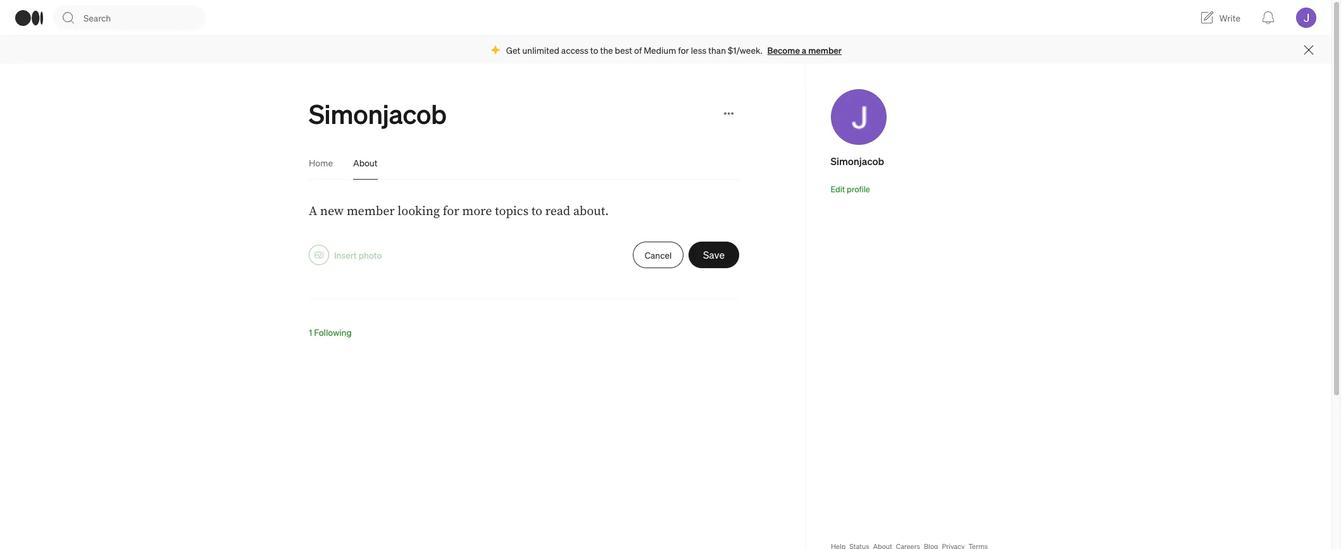 Task type: vqa. For each thing, say whether or not it's contained in the screenshot.
Simonjacob IMAGE to the right
yes



Task type: describe. For each thing, give the bounding box(es) containing it.
get
[[506, 44, 520, 56]]

insert photo button
[[309, 245, 382, 265]]

profile
[[847, 184, 870, 194]]

simonjacob image
[[831, 89, 887, 145]]

edit
[[831, 184, 845, 194]]

unlimited
[[522, 44, 559, 56]]

home link
[[309, 156, 333, 169]]

1 following link
[[309, 326, 352, 338]]

for inside text box
[[443, 204, 459, 219]]

write image
[[1199, 10, 1214, 25]]

0 vertical spatial 1
[[733, 44, 736, 56]]

less
[[691, 44, 706, 56]]

write
[[1219, 12, 1240, 23]]

access
[[561, 44, 589, 56]]

cancel button
[[633, 242, 684, 268]]

1 horizontal spatial simonjacob link
[[831, 154, 1023, 168]]

more
[[462, 204, 492, 219]]

looking
[[398, 204, 440, 219]]

about.
[[573, 204, 609, 219]]

homepage image
[[15, 10, 43, 26]]

insert photo
[[334, 249, 382, 261]]

of
[[634, 44, 642, 56]]

0 horizontal spatial simonjacob link
[[309, 96, 446, 130]]

become a member link
[[767, 44, 842, 56]]

a
[[802, 44, 806, 56]]

than
[[708, 44, 726, 56]]



Task type: locate. For each thing, give the bounding box(es) containing it.
to left the at the top
[[590, 44, 598, 56]]

0 vertical spatial simonjacob link
[[309, 96, 446, 130]]

cancel
[[645, 249, 672, 261]]

member right a
[[808, 44, 842, 56]]

0 vertical spatial member
[[808, 44, 842, 56]]

to
[[590, 44, 598, 56], [531, 204, 542, 219]]

edit profile
[[831, 184, 870, 194]]

0 horizontal spatial for
[[443, 204, 459, 219]]

home
[[309, 157, 333, 168]]

$
[[728, 44, 733, 56]]

simonjacob up about link
[[309, 96, 446, 130]]

read
[[545, 204, 570, 219]]

simonjacob
[[309, 96, 446, 130], [831, 154, 885, 168]]

0 vertical spatial simonjacob
[[309, 96, 446, 130]]

1 vertical spatial for
[[443, 204, 459, 219]]

for
[[678, 44, 689, 56], [443, 204, 459, 219]]

following
[[314, 326, 352, 338]]

/week.
[[736, 44, 762, 56]]

simonjacob up profile
[[831, 154, 885, 168]]

1 horizontal spatial for
[[678, 44, 689, 56]]

simonjacob link
[[309, 96, 446, 130], [831, 154, 1023, 168]]

1 horizontal spatial 1
[[733, 44, 736, 56]]

member right new
[[347, 204, 395, 219]]

1 following
[[309, 326, 352, 338]]

for left more on the left top of page
[[443, 204, 459, 219]]

0 vertical spatial to
[[590, 44, 598, 56]]

member
[[808, 44, 842, 56], [347, 204, 395, 219]]

a
[[309, 204, 317, 219]]

0 vertical spatial for
[[678, 44, 689, 56]]

topics
[[495, 204, 528, 219]]

get unlimited access to the best of medium for less than $ 1 /week. become a member
[[506, 44, 842, 56]]

1 vertical spatial member
[[347, 204, 395, 219]]

the
[[600, 44, 613, 56]]

best
[[615, 44, 632, 56]]

1 vertical spatial to
[[531, 204, 542, 219]]

about
[[353, 157, 378, 168]]

0 horizontal spatial member
[[347, 204, 395, 219]]

save button
[[689, 242, 739, 268]]

1 horizontal spatial simonjacob
[[831, 154, 885, 168]]

new
[[320, 204, 344, 219]]

close image
[[1301, 42, 1316, 58]]

notifications image
[[1261, 10, 1276, 25]]

1 vertical spatial simonjacob
[[831, 154, 885, 168]]

become
[[767, 44, 800, 56]]

to left read
[[531, 204, 542, 219]]

0 horizontal spatial simonjacob
[[309, 96, 446, 130]]

about link
[[353, 156, 378, 169]]

simonjacob for rightmost simonjacob link
[[831, 154, 885, 168]]

0 horizontal spatial to
[[531, 204, 542, 219]]

1 right than
[[733, 44, 736, 56]]

to inside text box
[[531, 204, 542, 219]]

member inside text box
[[347, 204, 395, 219]]

A new member looking for more topics to read about. text field
[[309, 202, 739, 222]]

1
[[733, 44, 736, 56], [309, 326, 312, 338]]

for left "less"
[[678, 44, 689, 56]]

simonjacob for left simonjacob link
[[309, 96, 446, 130]]

1 vertical spatial 1
[[309, 326, 312, 338]]

0 horizontal spatial 1
[[309, 326, 312, 338]]

1 vertical spatial simonjacob link
[[831, 154, 1023, 168]]

1 horizontal spatial member
[[808, 44, 842, 56]]

edit profile link
[[831, 184, 870, 194]]

write link
[[1199, 10, 1240, 25]]

1 left following
[[309, 326, 312, 338]]

search field
[[84, 5, 205, 30]]

photo
[[359, 249, 382, 261]]

a new member looking for more topics to read about.
[[309, 204, 609, 219]]

medium
[[644, 44, 676, 56]]

save
[[703, 248, 725, 261]]

1 horizontal spatial to
[[590, 44, 598, 56]]

simonjacob image
[[1296, 8, 1316, 28]]

insert
[[334, 249, 357, 261]]



